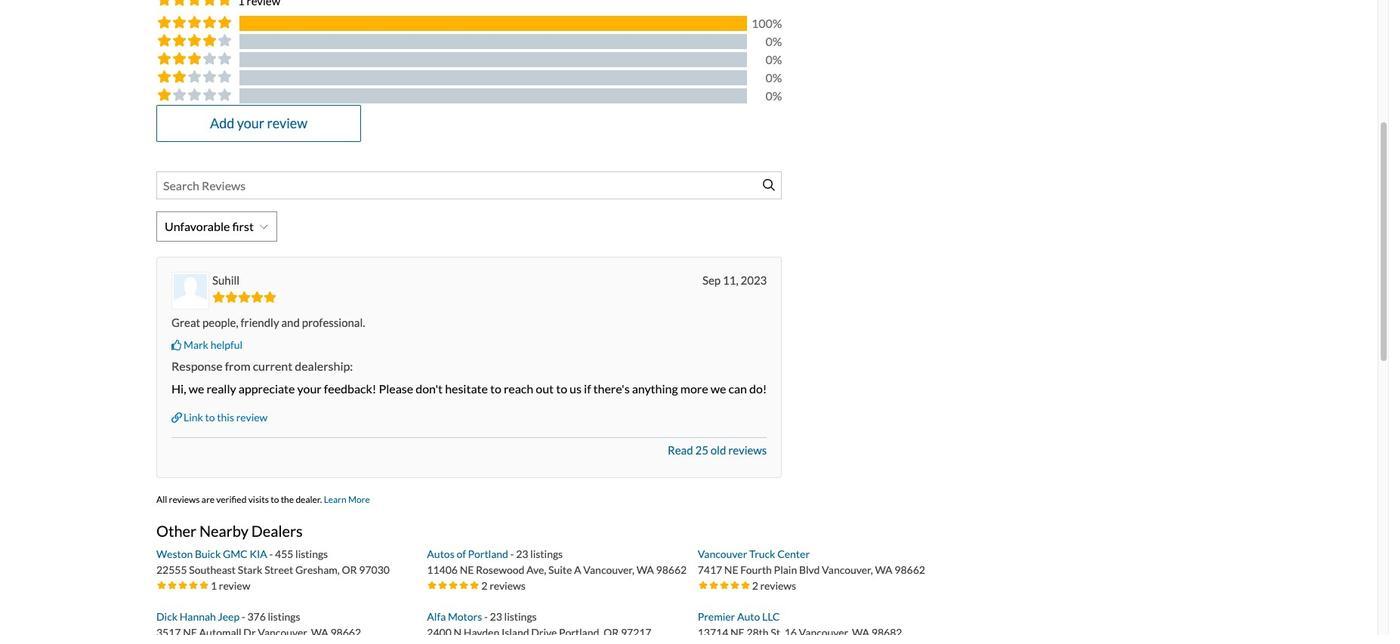 Task type: describe. For each thing, give the bounding box(es) containing it.
- right motors on the bottom left of page
[[484, 610, 488, 623]]

alfa motors link
[[427, 610, 484, 623]]

dealership:
[[295, 359, 353, 373]]

us
[[570, 382, 582, 396]]

autos of portland - 23 listings
[[427, 548, 563, 561]]

suhill
[[212, 274, 240, 287]]

hi,
[[172, 382, 186, 396]]

weston buick gmc kia link
[[156, 548, 269, 561]]

reviews down "plain" on the right bottom of the page
[[761, 579, 797, 592]]

mark
[[184, 338, 209, 351]]

1 review
[[211, 579, 250, 592]]

buick
[[195, 548, 221, 561]]

100%
[[752, 16, 782, 30]]

1 98662 from the left
[[656, 564, 687, 576]]

1 0% from the top
[[766, 34, 782, 48]]

response from current dealership:
[[172, 359, 353, 373]]

gresham,
[[296, 564, 340, 576]]

read 25 old reviews
[[668, 443, 767, 457]]

11406 ne rosewood ave, suite a vancouver, wa 98662
[[427, 564, 687, 576]]

2 reviews for rosewood
[[482, 579, 526, 592]]

autos
[[427, 548, 455, 561]]

0 vertical spatial your
[[237, 115, 265, 131]]

dealers
[[251, 522, 303, 540]]

Search Reviews field
[[156, 171, 782, 199]]

0 vertical spatial review
[[267, 115, 308, 131]]

weston buick gmc kia - 455 listings
[[156, 548, 328, 561]]

great
[[172, 316, 200, 329]]

motors
[[448, 610, 482, 623]]

kia
[[250, 548, 267, 561]]

hannah
[[180, 610, 216, 623]]

premier auto llc
[[698, 610, 780, 623]]

2 wa from the left
[[876, 564, 893, 576]]

1
[[211, 579, 217, 592]]

sep
[[703, 274, 721, 287]]

2 vertical spatial review
[[219, 579, 250, 592]]

premier auto llc link
[[698, 610, 780, 623]]

1 vertical spatial 23
[[490, 610, 502, 623]]

plain
[[774, 564, 797, 576]]

professional.
[[302, 316, 365, 329]]

reach
[[504, 382, 534, 396]]

search image
[[764, 179, 776, 191]]

feedback!
[[324, 382, 377, 396]]

reviews right all
[[169, 494, 200, 505]]

listings right 376
[[268, 610, 300, 623]]

thumbs up image
[[172, 340, 182, 350]]

helpful
[[211, 338, 243, 351]]

vancouver truck center
[[698, 548, 810, 561]]

sep 11, 2023
[[703, 274, 767, 287]]

or
[[342, 564, 357, 576]]

other nearby dealers
[[156, 522, 303, 540]]

visits
[[248, 494, 269, 505]]

2 98662 from the left
[[895, 564, 926, 576]]

hesitate
[[445, 382, 488, 396]]

anything
[[632, 382, 678, 396]]

0 vertical spatial 23
[[516, 548, 529, 561]]

llc
[[763, 610, 780, 623]]

1 horizontal spatial your
[[297, 382, 322, 396]]

current
[[253, 359, 293, 373]]

- up 'rosewood'
[[511, 548, 514, 561]]

if
[[584, 382, 591, 396]]

listings down ave,
[[505, 610, 537, 623]]

to left 'the' at the left bottom of page
[[271, 494, 279, 505]]

review inside button
[[236, 411, 268, 424]]

link image
[[172, 413, 182, 423]]

all reviews are verified visits to the dealer. learn more
[[156, 494, 370, 505]]

really
[[207, 382, 236, 396]]

vancouver
[[698, 548, 748, 561]]

1 we from the left
[[189, 382, 204, 396]]

25
[[696, 443, 709, 457]]

7417 ne fourth plain blvd vancouver, wa 98662
[[698, 564, 926, 576]]

11406
[[427, 564, 458, 576]]

listings up the gresham,
[[296, 548, 328, 561]]

verified
[[216, 494, 247, 505]]

read 25 old reviews button
[[668, 443, 767, 458]]

vancouver truck center link
[[698, 548, 810, 561]]

link to this review
[[184, 411, 268, 424]]

alfa
[[427, 610, 446, 623]]

reviews inside dropdown button
[[729, 443, 767, 457]]

can
[[729, 382, 747, 396]]

read
[[668, 443, 693, 457]]

455
[[275, 548, 294, 561]]

center
[[778, 548, 810, 561]]

- right "kia"
[[269, 548, 273, 561]]

out
[[536, 382, 554, 396]]

add your review link
[[156, 105, 361, 142]]

gmc
[[223, 548, 248, 561]]

learn
[[324, 494, 347, 505]]

people,
[[203, 316, 239, 329]]



Task type: vqa. For each thing, say whether or not it's contained in the screenshot.
Learn More link
yes



Task type: locate. For each thing, give the bounding box(es) containing it.
dealer.
[[296, 494, 322, 505]]

we right hi,
[[189, 382, 204, 396]]

alfa motors - 23 listings
[[427, 610, 537, 623]]

there's
[[594, 382, 630, 396]]

we
[[189, 382, 204, 396], [711, 382, 727, 396]]

more
[[348, 494, 370, 505]]

we left the can
[[711, 382, 727, 396]]

2 reviews down 'rosewood'
[[482, 579, 526, 592]]

this
[[217, 411, 234, 424]]

link to this review button
[[172, 411, 268, 426]]

vancouver, right the 'a'
[[584, 564, 635, 576]]

review right the 1 on the left of page
[[219, 579, 250, 592]]

0 horizontal spatial 23
[[490, 610, 502, 623]]

more
[[681, 382, 709, 396]]

dick hannah jeep - 376 listings
[[156, 610, 300, 623]]

0 horizontal spatial vancouver,
[[584, 564, 635, 576]]

1 wa from the left
[[637, 564, 654, 576]]

4 0% from the top
[[766, 88, 782, 103]]

2
[[482, 579, 488, 592], [752, 579, 759, 592]]

to left us
[[556, 382, 568, 396]]

to
[[490, 382, 502, 396], [556, 382, 568, 396], [205, 411, 215, 424], [271, 494, 279, 505]]

1 ne from the left
[[460, 564, 474, 576]]

2 vancouver, from the left
[[822, 564, 873, 576]]

please
[[379, 382, 414, 396]]

ave,
[[527, 564, 547, 576]]

to inside button
[[205, 411, 215, 424]]

from
[[225, 359, 251, 373]]

- left 376
[[242, 610, 245, 623]]

premier
[[698, 610, 736, 623]]

0 horizontal spatial 98662
[[656, 564, 687, 576]]

0%
[[766, 34, 782, 48], [766, 52, 782, 66], [766, 70, 782, 85], [766, 88, 782, 103]]

weston
[[156, 548, 193, 561]]

23 right motors on the bottom left of page
[[490, 610, 502, 623]]

great people, friendly and professional.
[[172, 316, 365, 329]]

ne for 11406
[[460, 564, 474, 576]]

98662
[[656, 564, 687, 576], [895, 564, 926, 576]]

reviews right the old
[[729, 443, 767, 457]]

add your review
[[210, 115, 308, 131]]

1 vertical spatial your
[[297, 382, 322, 396]]

friendly
[[241, 316, 279, 329]]

star image
[[238, 292, 251, 303], [167, 581, 178, 591], [178, 581, 188, 591], [188, 581, 199, 591], [448, 581, 459, 591], [470, 581, 480, 591], [698, 581, 709, 591], [740, 581, 751, 591]]

23 up ave,
[[516, 548, 529, 561]]

1 horizontal spatial 2
[[752, 579, 759, 592]]

reviews down 'rosewood'
[[490, 579, 526, 592]]

2 2 reviews from the left
[[752, 579, 797, 592]]

truck
[[750, 548, 776, 561]]

0 horizontal spatial 2
[[482, 579, 488, 592]]

chevron down image
[[260, 222, 268, 231]]

portland
[[468, 548, 509, 561]]

to left reach
[[490, 382, 502, 396]]

2 reviews down "plain" on the right bottom of the page
[[752, 579, 797, 592]]

do!
[[750, 382, 767, 396]]

376
[[247, 610, 266, 623]]

mark helpful button
[[172, 338, 243, 353]]

nearby
[[199, 522, 249, 540]]

hi, we really appreciate your feedback! please don't hesitate to reach out to us if there's anything more we can do!
[[172, 382, 767, 396]]

2 2 from the left
[[752, 579, 759, 592]]

street
[[265, 564, 293, 576]]

old
[[711, 443, 727, 457]]

of
[[457, 548, 466, 561]]

link
[[184, 411, 203, 424]]

review right this
[[236, 411, 268, 424]]

response
[[172, 359, 223, 373]]

0 horizontal spatial ne
[[460, 564, 474, 576]]

1 vancouver, from the left
[[584, 564, 635, 576]]

2 down 'rosewood'
[[482, 579, 488, 592]]

learn more link
[[324, 494, 370, 505]]

0 horizontal spatial we
[[189, 382, 204, 396]]

stark
[[238, 564, 263, 576]]

2 for fourth
[[752, 579, 759, 592]]

ne down autos of portland link
[[460, 564, 474, 576]]

22555 southeast stark street gresham, or 97030
[[156, 564, 390, 576]]

wa right blvd at bottom
[[876, 564, 893, 576]]

1 horizontal spatial 23
[[516, 548, 529, 561]]

2 for rosewood
[[482, 579, 488, 592]]

the
[[281, 494, 294, 505]]

ne down vancouver
[[725, 564, 739, 576]]

listings
[[296, 548, 328, 561], [531, 548, 563, 561], [268, 610, 300, 623], [505, 610, 537, 623]]

dick
[[156, 610, 178, 623]]

your
[[237, 115, 265, 131], [297, 382, 322, 396]]

your right add
[[237, 115, 265, 131]]

fourth
[[741, 564, 772, 576]]

mark helpful
[[184, 338, 243, 351]]

2 ne from the left
[[725, 564, 739, 576]]

suite
[[549, 564, 572, 576]]

add
[[210, 115, 235, 131]]

your down dealership:
[[297, 382, 322, 396]]

1 horizontal spatial ne
[[725, 564, 739, 576]]

22555
[[156, 564, 187, 576]]

2 0% from the top
[[766, 52, 782, 66]]

suhill image
[[174, 274, 207, 308]]

jeep
[[218, 610, 240, 623]]

2 reviews for fourth
[[752, 579, 797, 592]]

1 vertical spatial review
[[236, 411, 268, 424]]

1 horizontal spatial vancouver,
[[822, 564, 873, 576]]

wa left 7417
[[637, 564, 654, 576]]

to left this
[[205, 411, 215, 424]]

wa
[[637, 564, 654, 576], [876, 564, 893, 576]]

rosewood
[[476, 564, 525, 576]]

auto
[[738, 610, 760, 623]]

11,
[[723, 274, 739, 287]]

ne
[[460, 564, 474, 576], [725, 564, 739, 576]]

1 horizontal spatial 2 reviews
[[752, 579, 797, 592]]

23
[[516, 548, 529, 561], [490, 610, 502, 623]]

don't
[[416, 382, 443, 396]]

3 0% from the top
[[766, 70, 782, 85]]

97030
[[359, 564, 390, 576]]

2 we from the left
[[711, 382, 727, 396]]

star image
[[212, 292, 225, 303], [225, 292, 238, 303], [251, 292, 263, 303], [263, 292, 276, 303], [156, 581, 167, 591], [199, 581, 209, 591], [427, 581, 438, 591], [438, 581, 448, 591], [459, 581, 470, 591], [709, 581, 719, 591], [719, 581, 730, 591], [730, 581, 740, 591]]

dick hannah jeep link
[[156, 610, 242, 623]]

vancouver,
[[584, 564, 635, 576], [822, 564, 873, 576]]

2 down fourth
[[752, 579, 759, 592]]

1 horizontal spatial 98662
[[895, 564, 926, 576]]

review right add
[[267, 115, 308, 131]]

appreciate
[[239, 382, 295, 396]]

1 horizontal spatial wa
[[876, 564, 893, 576]]

a
[[574, 564, 582, 576]]

listings up ave,
[[531, 548, 563, 561]]

blvd
[[800, 564, 820, 576]]

other
[[156, 522, 197, 540]]

southeast
[[189, 564, 236, 576]]

1 2 from the left
[[482, 579, 488, 592]]

autos of portland link
[[427, 548, 511, 561]]

reviews
[[729, 443, 767, 457], [169, 494, 200, 505], [490, 579, 526, 592], [761, 579, 797, 592]]

7417
[[698, 564, 723, 576]]

-
[[269, 548, 273, 561], [511, 548, 514, 561], [242, 610, 245, 623], [484, 610, 488, 623]]

0 horizontal spatial 2 reviews
[[482, 579, 526, 592]]

0 horizontal spatial your
[[237, 115, 265, 131]]

1 horizontal spatial we
[[711, 382, 727, 396]]

vancouver, right blvd at bottom
[[822, 564, 873, 576]]

ne for 7417
[[725, 564, 739, 576]]

and
[[282, 316, 300, 329]]

0 horizontal spatial wa
[[637, 564, 654, 576]]

1 2 reviews from the left
[[482, 579, 526, 592]]



